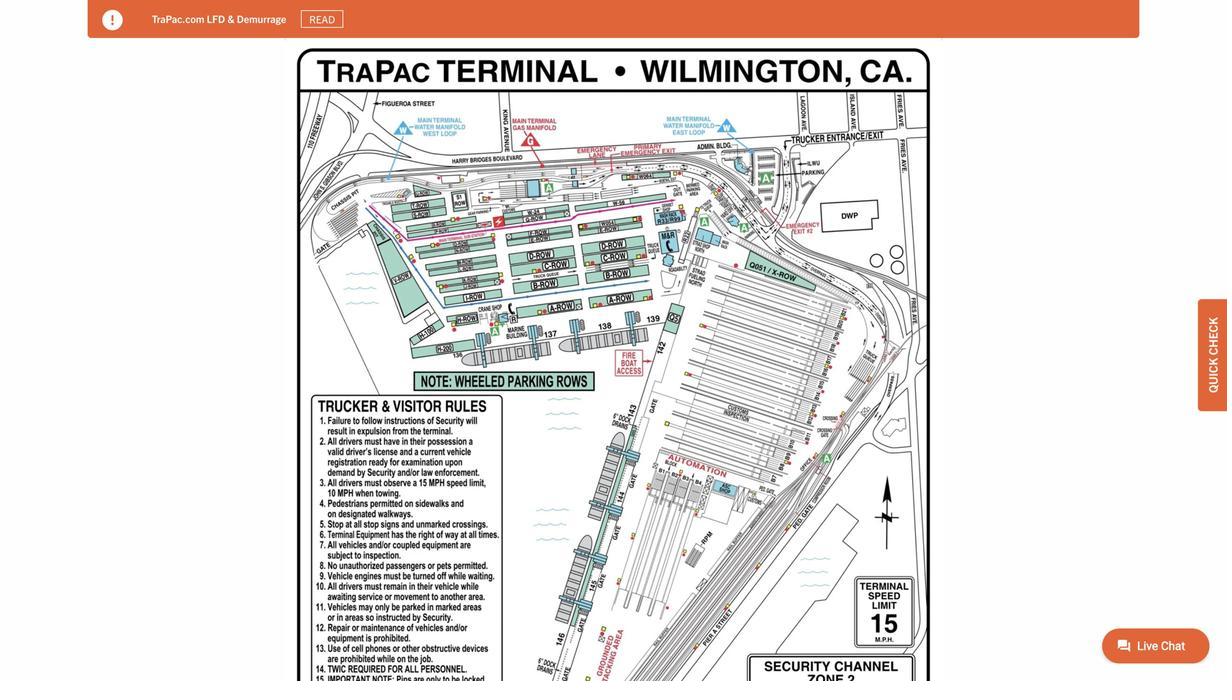 Task type: locate. For each thing, give the bounding box(es) containing it.
quick
[[1205, 358, 1220, 393]]

solid image
[[102, 10, 123, 30]]

demurrage
[[237, 12, 286, 25]]

quick check
[[1205, 317, 1220, 393]]

check
[[1205, 317, 1220, 355]]

trapac.com
[[152, 12, 204, 25]]

lfd
[[207, 12, 225, 25]]



Task type: describe. For each thing, give the bounding box(es) containing it.
trapac.com lfd & demurrage
[[152, 12, 286, 25]]

read link
[[301, 10, 343, 28]]

&
[[227, 12, 234, 25]]

read
[[309, 12, 335, 26]]

quick check link
[[1198, 299, 1227, 411]]



Task type: vqa. For each thing, say whether or not it's contained in the screenshot.
Demurrage
yes



